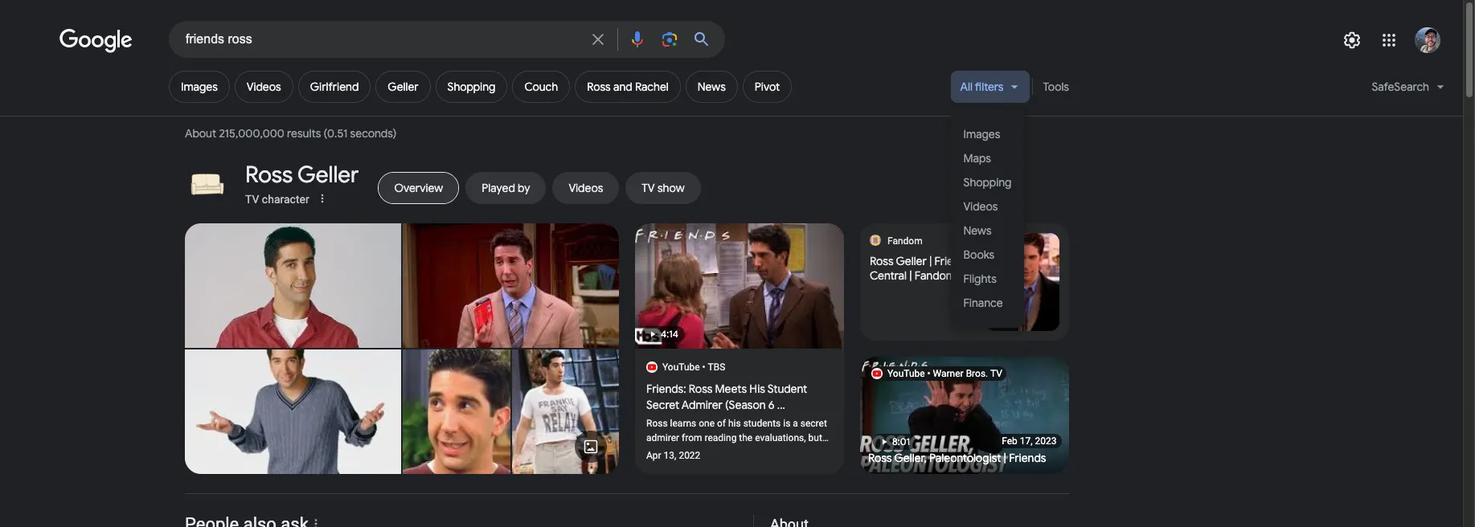 Task type: locate. For each thing, give the bounding box(es) containing it.
ross geller
[[245, 161, 359, 190]]

filters
[[975, 80, 1004, 94]]

shopping down maps link
[[964, 175, 1012, 189]]

1 horizontal spatial videos
[[964, 199, 998, 213]]

videos link up the 215,000,000
[[235, 71, 293, 103]]

and
[[613, 80, 633, 94]]

0 vertical spatial friends
[[935, 254, 972, 269]]

0 vertical spatial shopping
[[447, 80, 496, 94]]

add pivot element
[[755, 80, 780, 94]]

the
[[739, 433, 753, 444]]

1 vertical spatial videos
[[964, 199, 998, 213]]

his
[[750, 382, 765, 396]]

or
[[743, 447, 752, 458]]

friends up flights
[[935, 254, 972, 269]]

results
[[287, 126, 321, 141]]

1 vertical spatial shopping link
[[951, 170, 1025, 195]]

girlfriend link
[[298, 71, 371, 103]]

youtube right favicon for website that hosts the video
[[888, 368, 925, 380]]

secret
[[801, 418, 827, 429]]

ross for ross geller | friends central | fandom
[[870, 254, 894, 269]]

menu
[[951, 109, 1025, 328]]

0 horizontal spatial a
[[719, 447, 725, 458]]

shopping link right geller link
[[435, 71, 508, 103]]

videos up books
[[964, 199, 998, 213]]

1 horizontal spatial |
[[929, 254, 932, 269]]

girlfriend
[[310, 80, 359, 94]]

• left the tbs
[[702, 362, 706, 373]]

1 vertical spatial friends
[[1009, 451, 1046, 466]]

6
[[769, 398, 775, 412]]

tools button
[[1036, 71, 1077, 103]]

None search field
[[0, 20, 725, 58]]

geller down "search" search field
[[388, 80, 419, 94]]

• left warner
[[928, 368, 931, 380]]

1 horizontal spatial a
[[793, 418, 798, 429]]

couch
[[525, 80, 558, 94]]

0 horizontal spatial youtube
[[663, 362, 700, 373]]

of
[[717, 418, 726, 429]]

shopping right geller link
[[447, 80, 496, 94]]

0 vertical spatial a
[[793, 418, 798, 429]]

youtube
[[663, 362, 700, 373], [888, 368, 925, 380]]

0 vertical spatial shopping link
[[435, 71, 508, 103]]

but
[[809, 433, 822, 444]]

about 215,000,000 results (0.51 seconds)
[[185, 126, 399, 141]]

images up maps
[[964, 127, 1001, 141]]

news up books
[[964, 223, 992, 238]]

safesearch button
[[1362, 71, 1455, 110]]

menu containing images
[[951, 109, 1025, 328]]

all filters
[[961, 80, 1004, 94]]

maps link
[[951, 146, 1025, 170]]

1 vertical spatial images link
[[951, 122, 1025, 146]]

0 vertical spatial images
[[181, 80, 218, 94]]

heading
[[770, 515, 1069, 527]]

evaluations,
[[755, 433, 806, 444]]

a
[[793, 418, 798, 429], [719, 447, 725, 458]]

0 horizontal spatial images link
[[169, 71, 230, 103]]

0 horizontal spatial geller
[[298, 161, 359, 190]]

1 horizontal spatial •
[[928, 368, 931, 380]]

add geller element
[[388, 80, 419, 94]]

videos
[[247, 80, 281, 94], [964, 199, 998, 213]]

rachel
[[635, 80, 669, 94]]

0 horizontal spatial •
[[702, 362, 706, 373]]

0 vertical spatial images link
[[169, 71, 230, 103]]

1 vertical spatial geller
[[298, 161, 359, 190]]

tv style icons of 2020: how friends' ross geller pivoted ... image
[[512, 350, 619, 474]]

all filters button
[[951, 71, 1030, 109]]

(0.51
[[324, 126, 348, 141]]

0 horizontal spatial videos link
[[235, 71, 293, 103]]

1 horizontal spatial youtube
[[888, 368, 925, 380]]

1 vertical spatial fandom
[[915, 269, 956, 283]]

news left pivot link
[[698, 80, 726, 94]]

ross for ross geller
[[245, 161, 293, 190]]

pivot
[[755, 80, 780, 94]]

a right it's
[[719, 447, 725, 458]]

news link left pivot link
[[686, 71, 738, 103]]

web result image image
[[986, 233, 1060, 331]]

1 vertical spatial tv
[[991, 368, 1003, 380]]

images link
[[169, 71, 230, 103], [951, 122, 1025, 146]]

geller left books
[[896, 254, 927, 269]]

tv
[[245, 193, 259, 206], [991, 368, 1003, 380]]

2 horizontal spatial geller
[[896, 254, 927, 269]]

ross geller, paleontologist | friends
[[868, 451, 1046, 466]]

news link
[[686, 71, 738, 103], [951, 219, 1025, 243]]

fandom
[[888, 236, 923, 247], [915, 269, 956, 283]]

videos link
[[235, 71, 293, 103], [951, 195, 1025, 219]]

news link up books
[[951, 219, 1025, 243]]

1 horizontal spatial videos link
[[951, 195, 1025, 219]]

0 horizontal spatial |
[[910, 269, 912, 283]]

shopping link down maps
[[951, 170, 1025, 195]]

the friends fan theory that will have you looking twice at ross image
[[403, 350, 510, 474]]

ross geller | friends central | fandom
[[870, 254, 972, 283]]

images for videos
[[181, 80, 218, 94]]

tools
[[1043, 80, 1069, 94]]

images link up about at left top
[[169, 71, 230, 103]]

geller up more options icon
[[298, 161, 359, 190]]

news for the left the news link
[[698, 80, 726, 94]]

ross inside ross geller | friends central | fandom
[[870, 254, 894, 269]]

(season
[[725, 398, 766, 412]]

his
[[728, 418, 741, 429]]

215,000,000
[[219, 126, 285, 141]]

1 horizontal spatial images link
[[951, 122, 1025, 146]]

1 vertical spatial videos link
[[951, 195, 1025, 219]]

girl
[[727, 447, 740, 458]]

0 horizontal spatial friends
[[935, 254, 972, 269]]

one
[[699, 418, 715, 429]]

|
[[929, 254, 932, 269], [910, 269, 912, 283], [1004, 451, 1007, 466]]

fandom left flights
[[915, 269, 956, 283]]

videos up the 215,000,000
[[247, 80, 281, 94]]

2023
[[1035, 436, 1057, 447]]

images
[[181, 80, 218, 94], [964, 127, 1001, 141]]

1 vertical spatial news link
[[951, 219, 1025, 243]]

news
[[698, 80, 726, 94], [964, 223, 992, 238]]

0 horizontal spatial news
[[698, 80, 726, 94]]

flights link
[[951, 267, 1025, 291]]

youtube • warner bros. tv
[[888, 368, 1003, 380]]

•
[[702, 362, 706, 373], [928, 368, 931, 380]]

images link for videos
[[169, 71, 230, 103]]

1 vertical spatial shopping
[[964, 175, 1012, 189]]

0 vertical spatial videos
[[247, 80, 281, 94]]

0 horizontal spatial shopping
[[447, 80, 496, 94]]

geller for ross geller
[[298, 161, 359, 190]]

admirer
[[646, 433, 680, 444]]

friends down feb 17, 2023
[[1009, 451, 1046, 466]]

videos link down maps link
[[951, 195, 1025, 219]]

1 horizontal spatial images
[[964, 127, 1001, 141]]

friends
[[935, 254, 972, 269], [1009, 451, 1046, 466]]

news for the news link to the right
[[964, 223, 992, 238]]

students
[[743, 418, 781, 429]]

youtube up friends:
[[663, 362, 700, 373]]

books
[[964, 247, 995, 262]]

1 horizontal spatial friends
[[1009, 451, 1046, 466]]

1 vertical spatial images
[[964, 127, 1001, 141]]

1 horizontal spatial news
[[964, 223, 992, 238]]

boy
[[754, 447, 769, 458]]

0 horizontal spatial videos
[[247, 80, 281, 94]]

2 horizontal spatial |
[[1004, 451, 1007, 466]]

1 horizontal spatial tv
[[991, 368, 1003, 380]]

0 horizontal spatial images
[[181, 80, 218, 94]]

tv left character
[[245, 193, 259, 206]]

shopping
[[447, 80, 496, 94], [964, 175, 1012, 189]]

1 vertical spatial news
[[964, 223, 992, 238]]

tbs
[[708, 362, 726, 373]]

geller
[[388, 80, 419, 94], [298, 161, 359, 190], [896, 254, 927, 269]]

friends: ross meets his student secret admirer (season 6 ... ross learns one of his students is a secret admirer from reading the evaluations, but he's unsure if it's a girl or boy student. apr 13, 2022
[[646, 382, 827, 462]]

17,
[[1020, 436, 1032, 447]]

0 vertical spatial geller
[[388, 80, 419, 94]]

tv right bros.
[[991, 368, 1003, 380]]

ross geller created black mirror's san junipero? image
[[185, 350, 401, 474]]

more options element
[[314, 191, 330, 207]]

shopping link
[[435, 71, 508, 103], [951, 170, 1025, 195]]

tab list
[[185, 161, 1069, 209]]

ross for ross and rachel
[[587, 80, 611, 94]]

0 vertical spatial news
[[698, 80, 726, 94]]

images up about at left top
[[181, 80, 218, 94]]

0 horizontal spatial tv
[[245, 193, 259, 206]]

friends inside ross geller | friends central | fandom
[[935, 254, 972, 269]]

geller inside ross geller | friends central | fandom
[[896, 254, 927, 269]]

geller link
[[376, 71, 431, 103]]

ross
[[587, 80, 611, 94], [245, 161, 293, 190], [870, 254, 894, 269], [689, 382, 713, 396], [646, 418, 668, 429], [868, 451, 892, 466]]

images link up maps
[[951, 122, 1025, 146]]

here's why ross gellar is the worst in 'friends' - purewow image
[[185, 224, 401, 348]]

0 vertical spatial news link
[[686, 71, 738, 103]]

ross and rachel
[[587, 80, 669, 94]]

2 vertical spatial geller
[[896, 254, 927, 269]]

friends:
[[646, 382, 686, 396]]

a right is
[[793, 418, 798, 429]]

fandom up ross geller | friends central | fandom
[[888, 236, 923, 247]]

0 horizontal spatial shopping link
[[435, 71, 508, 103]]



Task type: vqa. For each thing, say whether or not it's contained in the screenshot.
©2023
no



Task type: describe. For each thing, give the bounding box(es) containing it.
student
[[768, 382, 807, 396]]

1 horizontal spatial shopping link
[[951, 170, 1025, 195]]

2022
[[679, 450, 701, 462]]

add ross and rachel element
[[587, 80, 669, 94]]

meets
[[715, 382, 747, 396]]

character
[[262, 193, 309, 206]]

0 vertical spatial tv
[[245, 193, 259, 206]]

maps
[[964, 151, 991, 165]]

images link for maps
[[951, 122, 1025, 146]]

david schwimmer initially turned down the role of ross in ... image
[[403, 224, 619, 348]]

feb
[[1002, 436, 1017, 447]]

geller,
[[895, 451, 927, 466]]

reading
[[705, 433, 737, 444]]

pivot link
[[743, 71, 792, 103]]

more options image
[[316, 192, 329, 205]]

flights
[[964, 271, 997, 286]]

finance link
[[951, 291, 1025, 315]]

it's
[[705, 447, 717, 458]]

youtube for youtube • warner bros. tv
[[888, 368, 925, 380]]

ross and rachel link
[[575, 71, 681, 103]]

ross for ross geller, paleontologist | friends
[[868, 451, 892, 466]]

tv character
[[245, 193, 309, 206]]

seconds)
[[350, 126, 397, 141]]

13,
[[664, 450, 677, 462]]

1 vertical spatial a
[[719, 447, 725, 458]]

1 horizontal spatial news link
[[951, 219, 1025, 243]]

favicon for website that hosts the video image
[[872, 369, 882, 379]]

feb 17, 2023
[[1002, 436, 1057, 447]]

finance
[[964, 295, 1003, 310]]

couch link
[[513, 71, 570, 103]]

apr
[[646, 450, 661, 462]]

search by image image
[[660, 30, 679, 49]]

from
[[682, 433, 702, 444]]

bros.
[[966, 368, 988, 380]]

1 horizontal spatial geller
[[388, 80, 419, 94]]

warner
[[933, 368, 964, 380]]

...
[[777, 398, 785, 412]]

images for maps
[[964, 127, 1001, 141]]

unsure
[[665, 447, 695, 458]]

all
[[961, 80, 973, 94]]

about
[[185, 126, 216, 141]]

0 vertical spatial videos link
[[235, 71, 293, 103]]

ross geller heading
[[245, 161, 359, 190]]

if
[[697, 447, 703, 458]]

1 horizontal spatial shopping
[[964, 175, 1012, 189]]

student.
[[772, 447, 807, 458]]

add girlfriend element
[[310, 80, 359, 94]]

paleontologist
[[930, 451, 1001, 466]]

secret
[[646, 398, 679, 412]]

youtube for youtube • tbs
[[663, 362, 700, 373]]

add couch element
[[525, 80, 558, 94]]

books link
[[951, 243, 1025, 267]]

admirer
[[682, 398, 723, 412]]

search by voice image
[[628, 30, 647, 49]]

safesearch
[[1372, 80, 1430, 94]]

central
[[870, 269, 907, 283]]

Search search field
[[186, 31, 579, 51]]

• for tbs
[[702, 362, 706, 373]]

geller for ross geller | friends central | fandom
[[896, 254, 927, 269]]

google image
[[60, 29, 133, 53]]

0 vertical spatial fandom
[[888, 236, 923, 247]]

he's
[[646, 447, 663, 458]]

fandom inside ross geller | friends central | fandom
[[915, 269, 956, 283]]

is
[[783, 418, 791, 429]]

0 horizontal spatial news link
[[686, 71, 738, 103]]

• for warner
[[928, 368, 931, 380]]

youtube • tbs
[[663, 362, 726, 373]]

learns
[[670, 418, 697, 429]]



